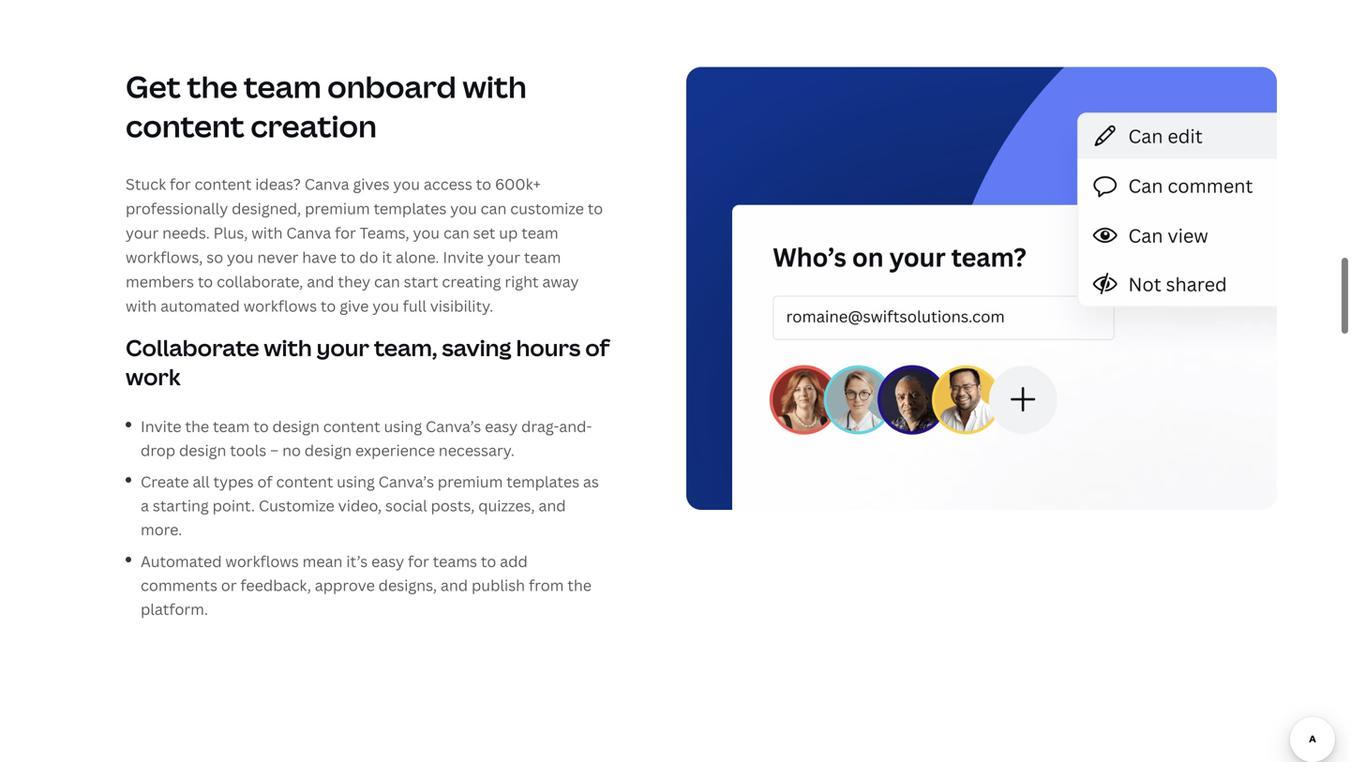 Task type: locate. For each thing, give the bounding box(es) containing it.
designs,
[[379, 575, 437, 595]]

using up experience
[[384, 416, 422, 436]]

drop
[[141, 440, 175, 460]]

1 horizontal spatial easy
[[485, 416, 518, 436]]

content inside invite the team to design content using canva's easy drag-and- drop design tools – no design experience necessary.
[[323, 416, 380, 436]]

the right from
[[568, 575, 592, 595]]

stuck
[[126, 174, 166, 194]]

and down have
[[307, 271, 334, 292]]

teams
[[433, 551, 477, 571]]

1 vertical spatial the
[[185, 416, 209, 436]]

to
[[476, 174, 492, 194], [588, 198, 603, 218], [340, 247, 356, 267], [198, 271, 213, 292], [321, 296, 336, 316], [253, 416, 269, 436], [481, 551, 496, 571]]

a
[[141, 496, 149, 516]]

gives
[[353, 174, 390, 194]]

canva
[[305, 174, 349, 194], [286, 223, 331, 243]]

for
[[170, 174, 191, 194], [335, 223, 356, 243], [408, 551, 429, 571]]

2 horizontal spatial and
[[539, 496, 566, 516]]

easy inside automated workflows mean it's easy for teams to add comments or feedback, approve designs, and publish from the platform.
[[372, 551, 404, 571]]

0 vertical spatial of
[[586, 332, 610, 363]]

canva's up social
[[379, 472, 434, 492]]

1 vertical spatial using
[[337, 472, 375, 492]]

content inside get the team onboard with content creation
[[126, 105, 245, 146]]

design up all
[[179, 440, 226, 460]]

canva's inside create all types of content using canva's premium templates as a starting point. customize video, social posts, quizzes, and more.
[[379, 472, 434, 492]]

the for get
[[187, 66, 238, 107]]

0 horizontal spatial using
[[337, 472, 375, 492]]

canva left gives
[[305, 174, 349, 194]]

team,
[[374, 332, 437, 363]]

invite inside invite the team to design content using canva's easy drag-and- drop design tools – no design experience necessary.
[[141, 416, 181, 436]]

0 vertical spatial invite
[[443, 247, 484, 267]]

1 horizontal spatial invite
[[443, 247, 484, 267]]

and
[[307, 271, 334, 292], [539, 496, 566, 516], [441, 575, 468, 595]]

your down give
[[317, 332, 369, 363]]

you
[[393, 174, 420, 194], [450, 198, 477, 218], [413, 223, 440, 243], [227, 247, 254, 267], [373, 296, 399, 316]]

mean
[[303, 551, 343, 571]]

team inside get the team onboard with content creation
[[244, 66, 321, 107]]

posts,
[[431, 496, 475, 516]]

of inside the collaborate with your team, saving hours of work
[[586, 332, 610, 363]]

or
[[221, 575, 237, 595]]

0 vertical spatial canva's
[[426, 416, 481, 436]]

0 vertical spatial templates
[[374, 198, 447, 218]]

of inside create all types of content using canva's premium templates as a starting point. customize video, social posts, quizzes, and more.
[[257, 472, 273, 492]]

canva's
[[426, 416, 481, 436], [379, 472, 434, 492]]

1 horizontal spatial and
[[441, 575, 468, 595]]

the inside invite the team to design content using canva's easy drag-and- drop design tools – no design experience necessary.
[[185, 416, 209, 436]]

easy
[[485, 416, 518, 436], [372, 551, 404, 571]]

premium
[[305, 198, 370, 218], [438, 472, 503, 492]]

workflows up feedback,
[[225, 551, 299, 571]]

invite to collaborate image
[[687, 67, 1277, 510]]

to up 'automated'
[[198, 271, 213, 292]]

publish
[[472, 575, 525, 595]]

easy right it's
[[372, 551, 404, 571]]

design right no
[[305, 440, 352, 460]]

access
[[424, 174, 473, 194]]

0 vertical spatial easy
[[485, 416, 518, 436]]

can
[[481, 198, 507, 218], [444, 223, 470, 243], [374, 271, 400, 292]]

2 horizontal spatial for
[[408, 551, 429, 571]]

1 vertical spatial can
[[444, 223, 470, 243]]

and inside automated workflows mean it's easy for teams to add comments or feedback, approve designs, and publish from the platform.
[[441, 575, 468, 595]]

of right types
[[257, 472, 273, 492]]

2 vertical spatial can
[[374, 271, 400, 292]]

the inside get the team onboard with content creation
[[187, 66, 238, 107]]

team
[[244, 66, 321, 107], [522, 223, 559, 243], [524, 247, 561, 267], [213, 416, 250, 436]]

premium down gives
[[305, 198, 370, 218]]

1 vertical spatial for
[[335, 223, 356, 243]]

premium inside create all types of content using canva's premium templates as a starting point. customize video, social posts, quizzes, and more.
[[438, 472, 503, 492]]

can up the set
[[481, 198, 507, 218]]

your
[[126, 223, 159, 243], [487, 247, 521, 267], [317, 332, 369, 363]]

0 horizontal spatial invite
[[141, 416, 181, 436]]

0 vertical spatial using
[[384, 416, 422, 436]]

invite up the drop
[[141, 416, 181, 436]]

the right get
[[187, 66, 238, 107]]

automated
[[141, 551, 222, 571]]

start
[[404, 271, 439, 292]]

content inside create all types of content using canva's premium templates as a starting point. customize video, social posts, quizzes, and more.
[[276, 472, 333, 492]]

0 horizontal spatial for
[[170, 174, 191, 194]]

0 vertical spatial premium
[[305, 198, 370, 218]]

up
[[499, 223, 518, 243]]

and-
[[559, 416, 592, 436]]

of right hours at the top left of page
[[586, 332, 610, 363]]

the up all
[[185, 416, 209, 436]]

2 horizontal spatial can
[[481, 198, 507, 218]]

0 vertical spatial the
[[187, 66, 238, 107]]

1 vertical spatial canva
[[286, 223, 331, 243]]

do
[[359, 247, 378, 267]]

and right quizzes,
[[539, 496, 566, 516]]

easy up necessary.
[[485, 416, 518, 436]]

hours
[[516, 332, 581, 363]]

with inside the collaborate with your team, saving hours of work
[[264, 332, 312, 363]]

teams,
[[360, 223, 410, 243]]

workflows,
[[126, 247, 203, 267]]

1 horizontal spatial using
[[384, 416, 422, 436]]

0 vertical spatial workflows
[[244, 296, 317, 316]]

to inside invite the team to design content using canva's easy drag-and- drop design tools – no design experience necessary.
[[253, 416, 269, 436]]

designed,
[[232, 198, 301, 218]]

workflows down collaborate,
[[244, 296, 317, 316]]

0 horizontal spatial templates
[[374, 198, 447, 218]]

and down teams
[[441, 575, 468, 595]]

0 vertical spatial can
[[481, 198, 507, 218]]

design
[[272, 416, 320, 436], [179, 440, 226, 460], [305, 440, 352, 460]]

using inside create all types of content using canva's premium templates as a starting point. customize video, social posts, quizzes, and more.
[[337, 472, 375, 492]]

for up have
[[335, 223, 356, 243]]

1 vertical spatial templates
[[507, 472, 580, 492]]

for up professionally
[[170, 174, 191, 194]]

content up 'stuck'
[[126, 105, 245, 146]]

you left the full at the top of page
[[373, 296, 399, 316]]

invite
[[443, 247, 484, 267], [141, 416, 181, 436]]

600k+
[[495, 174, 541, 194]]

more.
[[141, 520, 182, 540]]

1 vertical spatial and
[[539, 496, 566, 516]]

never
[[257, 247, 299, 267]]

so
[[207, 247, 223, 267]]

1 vertical spatial canva's
[[379, 472, 434, 492]]

1 horizontal spatial of
[[586, 332, 610, 363]]

1 vertical spatial workflows
[[225, 551, 299, 571]]

you right gives
[[393, 174, 420, 194]]

2 vertical spatial for
[[408, 551, 429, 571]]

your up workflows,
[[126, 223, 159, 243]]

approve
[[315, 575, 375, 595]]

1 vertical spatial invite
[[141, 416, 181, 436]]

1 vertical spatial easy
[[372, 551, 404, 571]]

to left 600k+
[[476, 174, 492, 194]]

using
[[384, 416, 422, 436], [337, 472, 375, 492]]

ideas?
[[255, 174, 301, 194]]

for inside automated workflows mean it's easy for teams to add comments or feedback, approve designs, and publish from the platform.
[[408, 551, 429, 571]]

with
[[463, 66, 527, 107], [252, 223, 283, 243], [126, 296, 157, 316], [264, 332, 312, 363]]

with inside get the team onboard with content creation
[[463, 66, 527, 107]]

0 horizontal spatial easy
[[372, 551, 404, 571]]

right
[[505, 271, 539, 292]]

1 horizontal spatial your
[[317, 332, 369, 363]]

templates inside create all types of content using canva's premium templates as a starting point. customize video, social posts, quizzes, and more.
[[507, 472, 580, 492]]

stuck for content ideas? canva gives you access to 600k+ professionally designed, premium templates you can customize to your needs. plus, with canva for teams, you can set up team workflows, so you never have to do it alone. invite your team members to collaborate, and they can start creating right away with automated workflows to give you full visibility.
[[126, 174, 603, 316]]

your down up
[[487, 247, 521, 267]]

canva's up necessary.
[[426, 416, 481, 436]]

templates inside stuck for content ideas? canva gives you access to 600k+ professionally designed, premium templates you can customize to your needs. plus, with canva for teams, you can set up team workflows, so you never have to do it alone. invite your team members to collaborate, and they can start creating right away with automated workflows to give you full visibility.
[[374, 198, 447, 218]]

starting
[[153, 496, 209, 516]]

premium inside stuck for content ideas? canva gives you access to 600k+ professionally designed, premium templates you can customize to your needs. plus, with canva for teams, you can set up team workflows, so you never have to do it alone. invite your team members to collaborate, and they can start creating right away with automated workflows to give you full visibility.
[[305, 198, 370, 218]]

and inside create all types of content using canva's premium templates as a starting point. customize video, social posts, quizzes, and more.
[[539, 496, 566, 516]]

tools
[[230, 440, 267, 460]]

content up experience
[[323, 416, 380, 436]]

1 vertical spatial premium
[[438, 472, 503, 492]]

types
[[213, 472, 254, 492]]

can down it
[[374, 271, 400, 292]]

invite up the creating at the left of page
[[443, 247, 484, 267]]

0 horizontal spatial of
[[257, 472, 273, 492]]

your inside the collaborate with your team, saving hours of work
[[317, 332, 369, 363]]

1 horizontal spatial templates
[[507, 472, 580, 492]]

premium up posts,
[[438, 472, 503, 492]]

creating
[[442, 271, 501, 292]]

0 vertical spatial for
[[170, 174, 191, 194]]

1 horizontal spatial premium
[[438, 472, 503, 492]]

creation
[[251, 105, 377, 146]]

1 horizontal spatial for
[[335, 223, 356, 243]]

content up plus,
[[195, 174, 252, 194]]

2 horizontal spatial your
[[487, 247, 521, 267]]

can left the set
[[444, 223, 470, 243]]

canva up have
[[286, 223, 331, 243]]

content
[[126, 105, 245, 146], [195, 174, 252, 194], [323, 416, 380, 436], [276, 472, 333, 492]]

templates up quizzes,
[[507, 472, 580, 492]]

0 horizontal spatial premium
[[305, 198, 370, 218]]

to left add
[[481, 551, 496, 571]]

using up the video,
[[337, 472, 375, 492]]

you down access
[[450, 198, 477, 218]]

the
[[187, 66, 238, 107], [185, 416, 209, 436], [568, 575, 592, 595]]

workflows inside automated workflows mean it's easy for teams to add comments or feedback, approve designs, and publish from the platform.
[[225, 551, 299, 571]]

workflows
[[244, 296, 317, 316], [225, 551, 299, 571]]

for up designs,
[[408, 551, 429, 571]]

to right customize
[[588, 198, 603, 218]]

templates up teams,
[[374, 198, 447, 218]]

0 vertical spatial your
[[126, 223, 159, 243]]

necessary.
[[439, 440, 515, 460]]

content up customize
[[276, 472, 333, 492]]

0 horizontal spatial and
[[307, 271, 334, 292]]

of
[[586, 332, 610, 363], [257, 472, 273, 492]]

2 vertical spatial and
[[441, 575, 468, 595]]

2 vertical spatial your
[[317, 332, 369, 363]]

to up tools
[[253, 416, 269, 436]]

2 vertical spatial the
[[568, 575, 592, 595]]

0 vertical spatial and
[[307, 271, 334, 292]]

get the team onboard with content creation
[[126, 66, 527, 146]]

1 vertical spatial of
[[257, 472, 273, 492]]

professionally
[[126, 198, 228, 218]]

templates
[[374, 198, 447, 218], [507, 472, 580, 492]]

give
[[340, 296, 369, 316]]

0 horizontal spatial your
[[126, 223, 159, 243]]



Task type: vqa. For each thing, say whether or not it's contained in the screenshot.
the
yes



Task type: describe. For each thing, give the bounding box(es) containing it.
have
[[302, 247, 337, 267]]

to left do
[[340, 247, 356, 267]]

–
[[270, 440, 279, 460]]

easy inside invite the team to design content using canva's easy drag-and- drop design tools – no design experience necessary.
[[485, 416, 518, 436]]

invite inside stuck for content ideas? canva gives you access to 600k+ professionally designed, premium templates you can customize to your needs. plus, with canva for teams, you can set up team workflows, so you never have to do it alone. invite your team members to collaborate, and they can start creating right away with automated workflows to give you full visibility.
[[443, 247, 484, 267]]

quizzes,
[[479, 496, 535, 516]]

drag-
[[522, 416, 559, 436]]

it
[[382, 247, 392, 267]]

plus,
[[214, 223, 248, 243]]

social
[[386, 496, 427, 516]]

content inside stuck for content ideas? canva gives you access to 600k+ professionally designed, premium templates you can customize to your needs. plus, with canva for teams, you can set up team workflows, so you never have to do it alone. invite your team members to collaborate, and they can start creating right away with automated workflows to give you full visibility.
[[195, 174, 252, 194]]

the inside automated workflows mean it's easy for teams to add comments or feedback, approve designs, and publish from the platform.
[[568, 575, 592, 595]]

collaborate,
[[217, 271, 303, 292]]

they
[[338, 271, 371, 292]]

full
[[403, 296, 427, 316]]

invite the team to design content using canva's easy drag-and- drop design tools – no design experience necessary.
[[141, 416, 592, 460]]

create
[[141, 472, 189, 492]]

members
[[126, 271, 194, 292]]

from
[[529, 575, 564, 595]]

needs.
[[162, 223, 210, 243]]

to inside automated workflows mean it's easy for teams to add comments or feedback, approve designs, and publish from the platform.
[[481, 551, 496, 571]]

create all types of content using canva's premium templates as a starting point. customize video, social posts, quizzes, and more.
[[141, 472, 599, 540]]

platform.
[[141, 599, 208, 619]]

feedback,
[[240, 575, 311, 595]]

get
[[126, 66, 181, 107]]

collaborate with your team, saving hours of work
[[126, 332, 610, 392]]

using inside invite the team to design content using canva's easy drag-and- drop design tools – no design experience necessary.
[[384, 416, 422, 436]]

experience
[[356, 440, 435, 460]]

alone.
[[396, 247, 439, 267]]

saving
[[442, 332, 512, 363]]

team inside invite the team to design content using canva's easy drag-and- drop design tools – no design experience necessary.
[[213, 416, 250, 436]]

the for invite
[[185, 416, 209, 436]]

it's
[[346, 551, 368, 571]]

no
[[282, 440, 301, 460]]

point.
[[213, 496, 255, 516]]

set
[[473, 223, 496, 243]]

as
[[583, 472, 599, 492]]

onboard
[[327, 66, 457, 107]]

collaborate
[[126, 332, 259, 363]]

and inside stuck for content ideas? canva gives you access to 600k+ professionally designed, premium templates you can customize to your needs. plus, with canva for teams, you can set up team workflows, so you never have to do it alone. invite your team members to collaborate, and they can start creating right away with automated workflows to give you full visibility.
[[307, 271, 334, 292]]

video,
[[338, 496, 382, 516]]

customize
[[510, 198, 584, 218]]

automated workflows mean it's easy for teams to add comments or feedback, approve designs, and publish from the platform.
[[141, 551, 592, 619]]

workflows inside stuck for content ideas? canva gives you access to 600k+ professionally designed, premium templates you can customize to your needs. plus, with canva for teams, you can set up team workflows, so you never have to do it alone. invite your team members to collaborate, and they can start creating right away with automated workflows to give you full visibility.
[[244, 296, 317, 316]]

add
[[500, 551, 528, 571]]

you right so
[[227, 247, 254, 267]]

customize
[[259, 496, 335, 516]]

automated
[[160, 296, 240, 316]]

away
[[542, 271, 579, 292]]

0 horizontal spatial can
[[374, 271, 400, 292]]

all
[[193, 472, 210, 492]]

1 horizontal spatial can
[[444, 223, 470, 243]]

work
[[126, 362, 181, 392]]

1 vertical spatial your
[[487, 247, 521, 267]]

canva's inside invite the team to design content using canva's easy drag-and- drop design tools – no design experience necessary.
[[426, 416, 481, 436]]

0 vertical spatial canva
[[305, 174, 349, 194]]

design up no
[[272, 416, 320, 436]]

visibility.
[[430, 296, 494, 316]]

to left give
[[321, 296, 336, 316]]

comments
[[141, 575, 218, 595]]

you up alone.
[[413, 223, 440, 243]]



